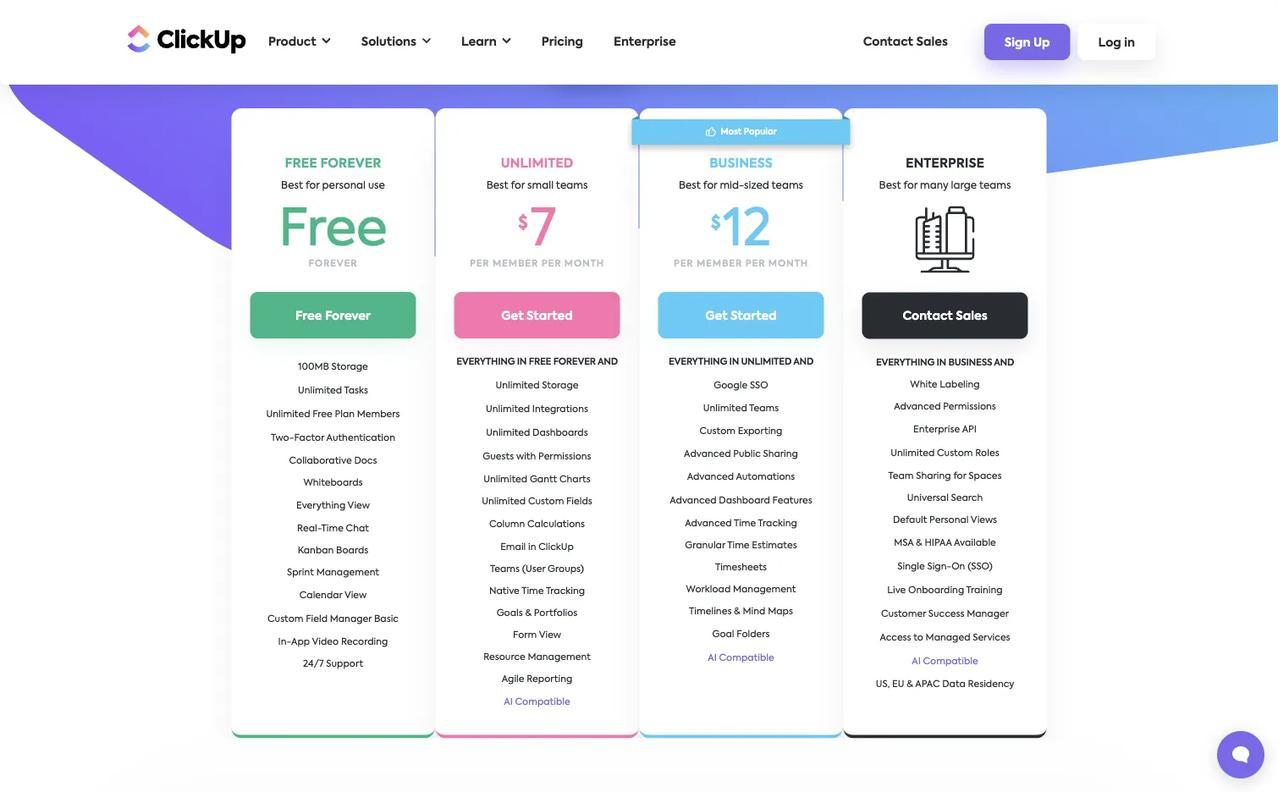 Task type: describe. For each thing, give the bounding box(es) containing it.
1 get started button from the left
[[454, 292, 620, 339]]

unlimited integrations button
[[481, 398, 594, 421]]

services
[[973, 634, 1011, 643]]

forever
[[321, 158, 382, 171]]

plan
[[335, 410, 355, 420]]

advanced for advanced permissions
[[894, 403, 941, 412]]

clickup image
[[123, 23, 246, 55]]

best for mid-sized teams
[[679, 181, 804, 191]]

gantt
[[530, 475, 557, 484]]

teams for best for mid-sized teams
[[772, 181, 804, 191]]

timelines & mind maps
[[689, 607, 793, 617]]

managed
[[926, 634, 971, 643]]

view for form view
[[539, 631, 561, 640]]

resource management
[[484, 653, 591, 662]]

0 horizontal spatial sharing
[[763, 450, 799, 459]]

$ 12 per member per month
[[674, 206, 809, 268]]

2 started from the left
[[731, 310, 777, 322]]

advanced for advanced time tracking
[[685, 519, 732, 528]]

per for 7
[[542, 259, 562, 268]]

free up unlimited storage dropdown button
[[529, 358, 551, 367]]

goal
[[713, 630, 735, 639]]

estimates
[[752, 541, 797, 550]]

0 horizontal spatial business
[[710, 158, 773, 171]]

charts
[[560, 475, 591, 484]]

100mb storage button
[[293, 356, 373, 379]]

& right the eu
[[907, 680, 914, 690]]

folders
[[737, 630, 770, 639]]

form view
[[513, 631, 561, 640]]

sprint management
[[287, 569, 379, 578]]

& for timelines
[[734, 607, 741, 617]]

free down best for personal use
[[279, 206, 388, 257]]

custom inside dropdown button
[[700, 427, 736, 436]]

workload management
[[686, 585, 796, 595]]

per for 12
[[674, 259, 694, 268]]

calendar view
[[300, 592, 367, 601]]

default personal views
[[893, 516, 998, 525]]

advanced time tracking
[[685, 519, 798, 528]]

dashboards
[[533, 429, 588, 438]]

0 horizontal spatial ai compatible button
[[499, 691, 576, 714]]

unlimited integrations
[[486, 405, 589, 414]]

in for everything in unlimited and
[[730, 358, 739, 367]]

for up search
[[954, 472, 967, 481]]

2 vertical spatial forever
[[554, 358, 596, 367]]

management for sprint management
[[316, 569, 379, 578]]

eu
[[893, 680, 905, 690]]

apac
[[916, 680, 940, 690]]

residency
[[968, 680, 1015, 690]]

unlimited for unlimited gantt charts
[[484, 475, 528, 484]]

enterprise api
[[914, 426, 977, 435]]

0 vertical spatial ai compatible button
[[703, 647, 780, 670]]

log in link
[[1079, 24, 1156, 60]]

recording
[[341, 638, 388, 647]]

view for everything view
[[348, 502, 370, 511]]

basic
[[374, 615, 399, 625]]

enterprise for enterprise api
[[914, 426, 961, 435]]

members
[[357, 410, 400, 420]]

management for resource management
[[528, 653, 591, 662]]

app
[[291, 638, 310, 647]]

custom field manager basic button
[[263, 608, 404, 632]]

enterprise
[[906, 158, 985, 171]]

goals
[[497, 609, 523, 618]]

7
[[531, 206, 556, 257]]

contact for the contact sales link
[[863, 36, 914, 48]]

1 vertical spatial teams
[[490, 565, 520, 574]]

1 horizontal spatial permissions
[[944, 403, 997, 412]]

unlimited for unlimited teams
[[704, 404, 748, 413]]

ai for ai compatible dropdown button to the left
[[504, 698, 513, 707]]

large
[[951, 181, 977, 191]]

groups)
[[548, 565, 584, 574]]

best for unlimited
[[487, 181, 509, 191]]

unlimited free plan members button
[[261, 403, 405, 427]]

custom field manager basic
[[268, 615, 399, 625]]

kanban
[[298, 547, 334, 556]]

integrations
[[532, 405, 589, 414]]

white labeling
[[911, 381, 980, 390]]

1 vertical spatial unlimited
[[741, 358, 792, 367]]

3 best from the left
[[679, 181, 701, 191]]

view for calendar view
[[345, 592, 367, 601]]

sign-
[[928, 563, 952, 572]]

advanced dashboard features
[[670, 496, 813, 506]]

month for 12
[[769, 259, 809, 268]]

us, eu & apac data residency
[[876, 680, 1015, 690]]

timelines
[[689, 607, 732, 617]]

$ for 12
[[711, 215, 721, 232]]

dashboard
[[719, 496, 771, 506]]

solutions button
[[353, 25, 440, 59]]

exporting
[[738, 427, 783, 436]]

per for 7
[[470, 259, 490, 268]]

2 get started button from the left
[[658, 292, 824, 339]]

in for everything in business and
[[937, 358, 947, 368]]

tracking for native time tracking
[[546, 587, 585, 596]]

storage for 100mb storage
[[332, 363, 368, 372]]

column calculations
[[489, 520, 585, 529]]

unlimited for unlimited custom fields
[[482, 497, 526, 506]]

real-time chat
[[297, 525, 369, 534]]

collaborative
[[289, 457, 352, 466]]

spaces
[[969, 472, 1002, 481]]

sign
[[1005, 37, 1031, 49]]

access
[[880, 634, 912, 643]]

fields
[[567, 497, 593, 506]]

customer success manager
[[882, 610, 1009, 619]]

us,
[[876, 680, 890, 690]]

live
[[888, 586, 906, 596]]

in-
[[278, 638, 291, 647]]

for left "mid-"
[[704, 181, 718, 191]]

teams (user groups)
[[490, 565, 584, 574]]

2 get started from the left
[[706, 310, 777, 322]]

granular time estimates
[[685, 541, 797, 550]]

mid-
[[720, 181, 744, 191]]

in for email in clickup
[[528, 543, 536, 552]]

unlimited for unlimited dashboards
[[486, 429, 530, 438]]

access to managed services
[[880, 634, 1011, 643]]

timesheets
[[716, 563, 767, 572]]

features
[[773, 496, 813, 506]]

& for msa
[[916, 539, 923, 548]]

advanced automations
[[687, 473, 796, 482]]

& for goals
[[525, 609, 532, 618]]

ai compatible for ai compatible dropdown button to the left
[[504, 698, 571, 707]]

time for native
[[522, 587, 544, 596]]

portfolios
[[534, 609, 578, 618]]

advanced dashboard features button
[[665, 489, 818, 513]]

manager for field
[[330, 615, 372, 625]]

in-app video recording
[[278, 638, 388, 647]]

member for 7
[[493, 259, 539, 268]]

unlimited teams
[[704, 404, 779, 413]]

(user
[[522, 565, 546, 574]]

everything for everything in business and
[[876, 358, 935, 368]]

unlimited for unlimited free plan members
[[266, 410, 310, 420]]

tracking for advanced time tracking
[[758, 519, 798, 528]]

manager for success
[[967, 610, 1009, 619]]

unlimited gantt charts
[[484, 475, 591, 484]]

0 horizontal spatial and
[[598, 358, 618, 367]]

1 get started from the left
[[502, 310, 573, 322]]

ai compatible button
[[907, 650, 984, 674]]

personal
[[930, 516, 969, 525]]

native time tracking
[[489, 587, 585, 596]]

two-factor authentication button
[[266, 427, 401, 451]]

unlimited custom roles button
[[886, 442, 1005, 466]]

customer
[[882, 610, 927, 619]]

advanced public sharing
[[684, 450, 799, 459]]

team
[[889, 472, 914, 481]]

calculations
[[528, 520, 585, 529]]



Task type: locate. For each thing, give the bounding box(es) containing it.
enterprise down the 'advanced permissions'
[[914, 426, 961, 435]]

&
[[916, 539, 923, 548], [734, 607, 741, 617], [525, 609, 532, 618], [907, 680, 914, 690]]

for for unlimited
[[511, 181, 525, 191]]

teams right sized
[[772, 181, 804, 191]]

for for enterprise
[[904, 181, 918, 191]]

custom up "team sharing for spaces"
[[938, 449, 973, 459]]

$ 7 per member per month
[[470, 206, 605, 268]]

best left small
[[487, 181, 509, 191]]

guests with permissions
[[483, 452, 592, 462]]

2 horizontal spatial teams
[[980, 181, 1011, 191]]

in up unlimited storage dropdown button
[[517, 358, 527, 367]]

1 vertical spatial sales
[[956, 311, 988, 323]]

time
[[734, 519, 756, 528], [321, 525, 344, 534], [728, 541, 750, 550], [522, 587, 544, 596]]

time for real-
[[321, 525, 344, 534]]

unlimited up the two- at bottom left
[[266, 410, 310, 420]]

ai compatible up us, eu & apac data residency
[[912, 658, 979, 667]]

1 horizontal spatial $
[[711, 215, 721, 232]]

unlimited
[[501, 158, 574, 171], [741, 358, 792, 367]]

0 horizontal spatial manager
[[330, 615, 372, 625]]

month inside $ 7 per member per month
[[565, 259, 605, 268]]

2 vertical spatial management
[[528, 653, 591, 662]]

2 horizontal spatial compatible
[[924, 658, 979, 667]]

calendar
[[300, 592, 343, 601]]

per down 12
[[746, 259, 766, 268]]

0 vertical spatial business
[[710, 158, 773, 171]]

available
[[954, 539, 997, 548]]

search
[[952, 494, 983, 503]]

everything inside dropdown button
[[296, 502, 346, 511]]

enterprise inside popup button
[[914, 426, 961, 435]]

ai down to
[[912, 658, 921, 667]]

$ inside $ 12 per member per month
[[711, 215, 721, 232]]

unlimited up column
[[482, 497, 526, 506]]

tasks
[[344, 387, 368, 396]]

member down 7
[[493, 259, 539, 268]]

compatible down agile reporting on the left of page
[[515, 698, 571, 707]]

enterprise link
[[606, 28, 685, 56]]

per down 7
[[542, 259, 562, 268]]

started up everything in free forever and
[[527, 310, 573, 322]]

unlimited up "sso"
[[741, 358, 792, 367]]

sharing
[[763, 450, 799, 459], [917, 472, 952, 481]]

1 horizontal spatial member
[[697, 259, 743, 268]]

2 get from the left
[[706, 310, 728, 322]]

month inside $ 12 per member per month
[[769, 259, 809, 268]]

time up kanban boards
[[321, 525, 344, 534]]

teams for best for many large teams
[[980, 181, 1011, 191]]

permissions down the dashboards
[[539, 452, 592, 462]]

ai down agile
[[504, 698, 513, 707]]

member
[[493, 259, 539, 268], [697, 259, 743, 268]]

ai inside popup button
[[912, 658, 921, 667]]

views
[[971, 516, 998, 525]]

unlimited down google
[[704, 404, 748, 413]]

1 horizontal spatial teams
[[750, 404, 779, 413]]

& right msa
[[916, 539, 923, 548]]

unlimited for unlimited tasks
[[298, 387, 342, 396]]

1 horizontal spatial sales
[[956, 311, 988, 323]]

1 horizontal spatial enterprise
[[914, 426, 961, 435]]

email in clickup
[[501, 543, 574, 552]]

authentication
[[327, 434, 395, 443]]

1 horizontal spatial per
[[746, 259, 766, 268]]

0 horizontal spatial storage
[[332, 363, 368, 372]]

1 started from the left
[[527, 310, 573, 322]]

compatible inside popup button
[[924, 658, 979, 667]]

contact sales inside button
[[903, 311, 988, 323]]

two-
[[271, 434, 294, 443]]

msa
[[894, 539, 914, 548]]

0 horizontal spatial management
[[316, 569, 379, 578]]

1 horizontal spatial get started button
[[658, 292, 824, 339]]

support
[[326, 660, 363, 669]]

unlimited inside popup button
[[891, 449, 935, 459]]

sharing up automations on the bottom of the page
[[763, 450, 799, 459]]

0 horizontal spatial get
[[502, 310, 524, 322]]

forever up free forever 'button'
[[309, 259, 358, 268]]

contact sales for the contact sales link
[[863, 36, 948, 48]]

personal
[[322, 181, 366, 191]]

0 vertical spatial storage
[[332, 363, 368, 372]]

get started button up everything in unlimited and
[[658, 292, 824, 339]]

management up mind
[[733, 585, 796, 595]]

ai down goal at the right
[[708, 654, 717, 663]]

compatible down goal folders popup button at the bottom right of page
[[719, 654, 775, 663]]

per inside $ 12 per member per month
[[674, 259, 694, 268]]

1 month from the left
[[565, 259, 605, 268]]

2 month from the left
[[769, 259, 809, 268]]

1 vertical spatial tracking
[[546, 587, 585, 596]]

0 horizontal spatial compatible
[[515, 698, 571, 707]]

ai compatible down goal folders popup button at the bottom right of page
[[708, 654, 775, 663]]

contact
[[863, 36, 914, 48], [903, 311, 953, 323]]

1 vertical spatial sharing
[[917, 472, 952, 481]]

2 member from the left
[[697, 259, 743, 268]]

ai compatible for top ai compatible dropdown button
[[708, 654, 775, 663]]

free forever inside 'button'
[[296, 310, 371, 322]]

4 best from the left
[[880, 181, 901, 191]]

ai compatible button down goal folders
[[703, 647, 780, 670]]

best for personal use
[[281, 181, 385, 191]]

0 horizontal spatial permissions
[[539, 452, 592, 462]]

sign up button
[[985, 24, 1071, 60]]

everything up unlimited storage dropdown button
[[457, 358, 515, 367]]

storage inside dropdown button
[[542, 381, 579, 390]]

free forever up 100mb storage 'dropdown button'
[[296, 310, 371, 322]]

management down "boards"
[[316, 569, 379, 578]]

1 vertical spatial view
[[345, 592, 367, 601]]

in right the log
[[1125, 37, 1136, 49]]

unlimited storage button
[[491, 374, 584, 398]]

get started
[[502, 310, 573, 322], [706, 310, 777, 322]]

column calculations button
[[484, 513, 590, 537]]

month for 7
[[565, 259, 605, 268]]

free left plan
[[313, 410, 333, 420]]

1 vertical spatial contact sales
[[903, 311, 988, 323]]

unlimited down 100mb
[[298, 387, 342, 396]]

1 vertical spatial contact
[[903, 311, 953, 323]]

per inside $ 7 per member per month
[[470, 259, 490, 268]]

advanced permissions
[[894, 403, 997, 412]]

msa & hipaa available button
[[889, 532, 1002, 556]]

chat
[[346, 525, 369, 534]]

goal folders button
[[708, 623, 775, 647]]

boards
[[336, 547, 369, 556]]

manager up recording
[[330, 615, 372, 625]]

universal
[[908, 494, 949, 503]]

1 per from the left
[[542, 259, 562, 268]]

get up everything in free forever and
[[502, 310, 524, 322]]

get started button up everything in free forever and
[[454, 292, 620, 339]]

access to managed services button
[[875, 627, 1016, 650]]

0 horizontal spatial enterprise
[[614, 36, 676, 48]]

time for advanced
[[734, 519, 756, 528]]

single sign-on (sso)
[[898, 563, 993, 572]]

most
[[721, 128, 742, 136]]

2 per from the left
[[746, 259, 766, 268]]

unlimited down unlimited storage dropdown button
[[486, 405, 530, 414]]

per for 12
[[746, 259, 766, 268]]

0 vertical spatial sales
[[917, 36, 948, 48]]

3 teams from the left
[[980, 181, 1011, 191]]

storage for unlimited storage
[[542, 381, 579, 390]]

time down 'advanced time tracking'
[[728, 541, 750, 550]]

0 vertical spatial management
[[316, 569, 379, 578]]

1 $ from the left
[[518, 215, 528, 232]]

get started up everything in unlimited and
[[706, 310, 777, 322]]

1 vertical spatial forever
[[325, 310, 371, 322]]

view down sprint management at the bottom of page
[[345, 592, 367, 601]]

ai compatible down agile reporting on the left of page
[[504, 698, 571, 707]]

get up everything in unlimited and
[[706, 310, 728, 322]]

advanced inside popup button
[[687, 473, 734, 482]]

unlimited for unlimited integrations
[[486, 405, 530, 414]]

advanced for advanced public sharing
[[684, 450, 731, 459]]

ai compatible button down agile reporting on the left of page
[[499, 691, 576, 714]]

per inside $ 7 per member per month
[[542, 259, 562, 268]]

advanced for advanced automations
[[687, 473, 734, 482]]

0 horizontal spatial $
[[518, 215, 528, 232]]

storage
[[332, 363, 368, 372], [542, 381, 579, 390]]

sprint
[[287, 569, 314, 578]]

1 member from the left
[[493, 259, 539, 268]]

popular
[[744, 128, 777, 136]]

1 vertical spatial storage
[[542, 381, 579, 390]]

per
[[470, 259, 490, 268], [674, 259, 694, 268]]

custom exporting button
[[695, 420, 788, 443]]

best left many
[[880, 181, 901, 191]]

unlimited down guests
[[484, 475, 528, 484]]

sales for contact sales button
[[956, 311, 988, 323]]

1 vertical spatial free forever
[[296, 310, 371, 322]]

member inside $ 7 per member per month
[[493, 259, 539, 268]]

teams right large
[[980, 181, 1011, 191]]

in for everything in free forever and
[[517, 358, 527, 367]]

column
[[489, 520, 525, 529]]

ai for top ai compatible dropdown button
[[708, 654, 717, 663]]

advanced inside 'dropdown button'
[[670, 496, 717, 506]]

member for 12
[[697, 259, 743, 268]]

2 horizontal spatial ai
[[912, 658, 921, 667]]

custom inside popup button
[[268, 615, 304, 625]]

collaborative docs
[[289, 457, 377, 466]]

2 best from the left
[[487, 181, 509, 191]]

(sso)
[[968, 563, 993, 572]]

teams right small
[[556, 181, 588, 191]]

forever up 100mb storage 'dropdown button'
[[325, 310, 371, 322]]

for left many
[[904, 181, 918, 191]]

manager inside popup button
[[967, 610, 1009, 619]]

free up 100mb
[[296, 310, 322, 322]]

everything up white
[[876, 358, 935, 368]]

1 horizontal spatial compatible
[[719, 654, 775, 663]]

small
[[528, 181, 554, 191]]

best for free forever
[[281, 181, 303, 191]]

contact sales button
[[863, 293, 1029, 339]]

0 vertical spatial sharing
[[763, 450, 799, 459]]

forever up unlimited storage dropdown button
[[554, 358, 596, 367]]

custom inside popup button
[[938, 449, 973, 459]]

live onboarding training
[[888, 586, 1003, 596]]

unlimited up the best for small teams
[[501, 158, 574, 171]]

learn
[[462, 36, 497, 48]]

get started up everything in free forever and
[[502, 310, 573, 322]]

1 horizontal spatial and
[[794, 358, 814, 367]]

1 horizontal spatial management
[[528, 653, 591, 662]]

1 horizontal spatial get
[[706, 310, 728, 322]]

mind
[[743, 607, 766, 617]]

1 vertical spatial permissions
[[539, 452, 592, 462]]

& left mind
[[734, 607, 741, 617]]

& inside "popup button"
[[916, 539, 923, 548]]

permissions up api
[[944, 403, 997, 412]]

2 vertical spatial view
[[539, 631, 561, 640]]

everything for everything in unlimited and
[[669, 358, 728, 367]]

& right goals
[[525, 609, 532, 618]]

storage up tasks
[[332, 363, 368, 372]]

teams up native
[[490, 565, 520, 574]]

0 vertical spatial contact
[[863, 36, 914, 48]]

most popular
[[721, 128, 777, 136]]

everything up real-
[[296, 502, 346, 511]]

1 vertical spatial ai compatible button
[[499, 691, 576, 714]]

0 horizontal spatial get started
[[502, 310, 573, 322]]

2 horizontal spatial management
[[733, 585, 796, 595]]

time for granular
[[728, 541, 750, 550]]

0 horizontal spatial ai compatible
[[504, 698, 571, 707]]

on
[[952, 563, 966, 572]]

use
[[368, 181, 385, 191]]

for left small
[[511, 181, 525, 191]]

view up chat
[[348, 502, 370, 511]]

management up reporting
[[528, 653, 591, 662]]

0 vertical spatial forever
[[309, 259, 358, 268]]

sharing up universal at the right bottom of page
[[917, 472, 952, 481]]

1 horizontal spatial storage
[[542, 381, 579, 390]]

manager
[[967, 610, 1009, 619], [330, 615, 372, 625]]

everything for everything in free forever and
[[457, 358, 515, 367]]

in for log in
[[1125, 37, 1136, 49]]

teams
[[750, 404, 779, 413], [490, 565, 520, 574]]

business up best for mid-sized teams
[[710, 158, 773, 171]]

storage up integrations
[[542, 381, 579, 390]]

permissions
[[944, 403, 997, 412], [539, 452, 592, 462]]

$ inside $ 7 per member per month
[[518, 215, 528, 232]]

1 teams from the left
[[556, 181, 588, 191]]

unlimited down everything in free forever and
[[496, 381, 540, 390]]

0 horizontal spatial unlimited
[[501, 158, 574, 171]]

business up labeling
[[949, 358, 993, 368]]

per inside $ 12 per member per month
[[746, 259, 766, 268]]

2 $ from the left
[[711, 215, 721, 232]]

up
[[1034, 37, 1051, 49]]

everything up google
[[669, 358, 728, 367]]

1 vertical spatial enterprise
[[914, 426, 961, 435]]

0 horizontal spatial sales
[[917, 36, 948, 48]]

sales for the contact sales link
[[917, 36, 948, 48]]

1 horizontal spatial ai compatible button
[[703, 647, 780, 670]]

many
[[921, 181, 949, 191]]

unlimited up guests
[[486, 429, 530, 438]]

everything for everything view
[[296, 502, 346, 511]]

1 per from the left
[[470, 259, 490, 268]]

unlimited tasks button
[[293, 379, 373, 403]]

0 horizontal spatial teams
[[490, 565, 520, 574]]

storage inside 'dropdown button'
[[332, 363, 368, 372]]

in up google
[[730, 358, 739, 367]]

for for free forever
[[306, 181, 320, 191]]

0 vertical spatial permissions
[[944, 403, 997, 412]]

2 horizontal spatial ai compatible
[[912, 658, 979, 667]]

0 horizontal spatial ai
[[504, 698, 513, 707]]

1 vertical spatial business
[[949, 358, 993, 368]]

manager down training
[[967, 610, 1009, 619]]

0 vertical spatial view
[[348, 502, 370, 511]]

and for everything in business and
[[994, 358, 1015, 368]]

$ left 12
[[711, 215, 721, 232]]

and for everything in unlimited and
[[794, 358, 814, 367]]

started up everything in unlimited and
[[731, 310, 777, 322]]

1 horizontal spatial teams
[[772, 181, 804, 191]]

2 horizontal spatial and
[[994, 358, 1015, 368]]

for down 'free'
[[306, 181, 320, 191]]

0 horizontal spatial per
[[470, 259, 490, 268]]

unlimited for unlimited custom roles
[[891, 449, 935, 459]]

member inside $ 12 per member per month
[[697, 259, 743, 268]]

sized
[[744, 181, 770, 191]]

1 horizontal spatial started
[[731, 310, 777, 322]]

ai compatible for ai compatible popup button
[[912, 658, 979, 667]]

1 horizontal spatial get started
[[706, 310, 777, 322]]

0 vertical spatial teams
[[750, 404, 779, 413]]

tracking down groups)
[[546, 587, 585, 596]]

custom up in- at the left
[[268, 615, 304, 625]]

0 horizontal spatial get started button
[[454, 292, 620, 339]]

everything
[[457, 358, 515, 367], [669, 358, 728, 367], [876, 358, 935, 368], [296, 502, 346, 511]]

2 per from the left
[[674, 259, 694, 268]]

everything in free forever and
[[457, 358, 618, 367]]

sales inside button
[[956, 311, 988, 323]]

contact inside button
[[903, 311, 953, 323]]

0 horizontal spatial month
[[565, 259, 605, 268]]

0 horizontal spatial tracking
[[546, 587, 585, 596]]

1 horizontal spatial ai
[[708, 654, 717, 663]]

0 vertical spatial contact sales
[[863, 36, 948, 48]]

email
[[501, 543, 526, 552]]

24/7
[[303, 660, 324, 669]]

1 vertical spatial management
[[733, 585, 796, 595]]

contact sales for contact sales button
[[903, 311, 988, 323]]

forever inside 'button'
[[325, 310, 371, 322]]

1 horizontal spatial ai compatible
[[708, 654, 775, 663]]

log
[[1099, 37, 1122, 49]]

1 horizontal spatial per
[[674, 259, 694, 268]]

contact for contact sales button
[[903, 311, 953, 323]]

best for enterprise
[[880, 181, 901, 191]]

manager inside popup button
[[330, 615, 372, 625]]

workload
[[686, 585, 731, 595]]

best down 'free'
[[281, 181, 303, 191]]

compatible up data
[[924, 658, 979, 667]]

unlimited for unlimited storage
[[496, 381, 540, 390]]

custom down unlimited teams
[[700, 427, 736, 436]]

0 horizontal spatial per
[[542, 259, 562, 268]]

$ for 7
[[518, 215, 528, 232]]

free inside unlimited free plan members dropdown button
[[313, 410, 333, 420]]

1 horizontal spatial month
[[769, 259, 809, 268]]

0 horizontal spatial member
[[493, 259, 539, 268]]

custom down gantt
[[528, 497, 564, 506]]

enterprise for enterprise
[[614, 36, 676, 48]]

$ left 7
[[518, 215, 528, 232]]

1 horizontal spatial business
[[949, 358, 993, 368]]

in up white labeling
[[937, 358, 947, 368]]

teams up exporting
[[750, 404, 779, 413]]

guests with permissions button
[[478, 445, 597, 469]]

advanced for advanced dashboard features
[[670, 496, 717, 506]]

enterprise inside 'link'
[[614, 36, 676, 48]]

data
[[943, 680, 966, 690]]

management for workload management
[[733, 585, 796, 595]]

1 horizontal spatial unlimited
[[741, 358, 792, 367]]

tracking up the estimates
[[758, 519, 798, 528]]

teams
[[556, 181, 588, 191], [772, 181, 804, 191], [980, 181, 1011, 191]]

permissions inside dropdown button
[[539, 452, 592, 462]]

in right email on the left bottom of page
[[528, 543, 536, 552]]

2 teams from the left
[[772, 181, 804, 191]]

0 horizontal spatial teams
[[556, 181, 588, 191]]

free inside free forever 'button'
[[296, 310, 322, 322]]

1 horizontal spatial tracking
[[758, 519, 798, 528]]

member down 12
[[697, 259, 743, 268]]

forever
[[309, 259, 358, 268], [325, 310, 371, 322], [554, 358, 596, 367]]

1 best from the left
[[281, 181, 303, 191]]

0 horizontal spatial started
[[527, 310, 573, 322]]

0 vertical spatial tracking
[[758, 519, 798, 528]]

best left "mid-"
[[679, 181, 701, 191]]

view down portfolios on the bottom
[[539, 631, 561, 640]]

time up granular time estimates
[[734, 519, 756, 528]]

free forever down best for personal use
[[279, 206, 388, 268]]

time down (user at the left of page
[[522, 587, 544, 596]]

ai compatible inside popup button
[[912, 658, 979, 667]]

unlimited
[[496, 381, 540, 390], [298, 387, 342, 396], [704, 404, 748, 413], [486, 405, 530, 414], [266, 410, 310, 420], [486, 429, 530, 438], [891, 449, 935, 459], [484, 475, 528, 484], [482, 497, 526, 506]]

ai for ai compatible popup button
[[912, 658, 921, 667]]

0 vertical spatial unlimited
[[501, 158, 574, 171]]

unlimited custom fields
[[482, 497, 593, 506]]

forever inside free forever
[[309, 259, 358, 268]]

1 horizontal spatial manager
[[967, 610, 1009, 619]]

unlimited up team
[[891, 449, 935, 459]]

1 get from the left
[[502, 310, 524, 322]]

enterprise right pricing
[[614, 36, 676, 48]]

1 horizontal spatial sharing
[[917, 472, 952, 481]]

0 vertical spatial free forever
[[279, 206, 388, 268]]

sso
[[750, 381, 769, 390]]

0 vertical spatial enterprise
[[614, 36, 676, 48]]



Task type: vqa. For each thing, say whether or not it's contained in the screenshot.
TABLES
no



